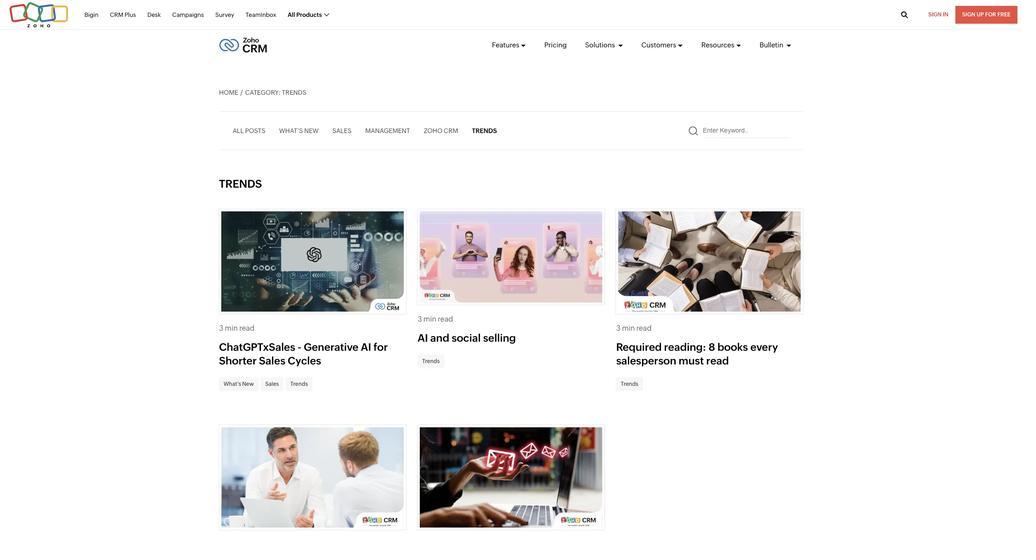 Task type: describe. For each thing, give the bounding box(es) containing it.
management link
[[365, 123, 410, 139]]

chatgptxsales image
[[221, 212, 404, 314]]

bulletin
[[760, 41, 785, 49]]

0 horizontal spatial sales link
[[261, 378, 283, 391]]

chatgptxsales - generative ai for shorter sales cycles
[[219, 342, 388, 367]]

sign
[[928, 11, 942, 18]]

trends link right zoho crm link
[[472, 123, 497, 139]]

sign in link
[[922, 6, 955, 24]]

3 for ai
[[418, 315, 422, 324]]

plus
[[125, 11, 136, 18]]

all products link
[[288, 6, 329, 23]]

features link
[[492, 33, 526, 57]]

1 horizontal spatial ai
[[418, 333, 428, 344]]

all posts
[[233, 127, 265, 134]]

0 horizontal spatial what's new link
[[219, 378, 258, 391]]

crm plus
[[110, 11, 136, 18]]

zoho crm logo image
[[219, 35, 267, 55]]

pricing link
[[544, 33, 567, 57]]

3 min read for chatgptxsales
[[219, 324, 254, 333]]

required reading: 8 books every salesperson must read
[[616, 342, 778, 367]]

zoho crm
[[424, 127, 458, 134]]

resources link
[[701, 33, 741, 57]]

new for what's new link to the right
[[304, 127, 319, 134]]

every
[[750, 342, 778, 354]]

category:
[[245, 89, 281, 96]]

features
[[492, 41, 519, 49]]

salesperson
[[616, 355, 676, 367]]

desk link
[[147, 6, 161, 23]]

sales related books | zoho crm image
[[618, 212, 801, 314]]

1 horizontal spatial sales link
[[332, 123, 352, 139]]

sign up for free
[[962, 11, 1011, 18]]

home
[[219, 89, 238, 96]]

for
[[985, 11, 996, 18]]

ai and social selling
[[418, 333, 516, 344]]

teaminbox link
[[246, 6, 276, 23]]

category: trends
[[245, 89, 307, 96]]

management
[[365, 127, 410, 134]]

trends link down the 'salesperson'
[[616, 378, 643, 391]]

social
[[452, 333, 481, 344]]

selling
[[483, 333, 516, 344]]

reading:
[[664, 342, 706, 354]]

zoho
[[424, 127, 443, 134]]

bulletin link
[[760, 33, 792, 57]]

customers
[[642, 41, 676, 49]]

1 horizontal spatial what's new link
[[279, 123, 319, 139]]

3 for chatgptxsales
[[219, 324, 223, 333]]

solutions
[[585, 41, 616, 49]]

pricing
[[544, 41, 567, 49]]

min for chatgptxsales
[[225, 324, 238, 333]]



Task type: locate. For each thing, give the bounding box(es) containing it.
read up required
[[636, 324, 652, 333]]

1 horizontal spatial what's
[[279, 127, 303, 134]]

1 vertical spatial sales
[[259, 355, 285, 367]]

all for all products
[[288, 11, 295, 18]]

None search field
[[689, 123, 789, 138]]

and
[[430, 333, 449, 344]]

0 vertical spatial what's new
[[279, 127, 319, 134]]

ai
[[418, 333, 428, 344], [361, 342, 371, 354]]

required reading: 8 books every salesperson must read link
[[616, 342, 778, 367]]

read
[[438, 315, 453, 324], [239, 324, 254, 333], [636, 324, 652, 333], [706, 355, 729, 367]]

0 vertical spatial what's
[[279, 127, 303, 134]]

min for ai
[[423, 315, 436, 324]]

ai left and
[[418, 333, 428, 344]]

sales for sales "link" to the right
[[332, 127, 352, 134]]

read inside required reading: 8 books every salesperson must read
[[706, 355, 729, 367]]

1 horizontal spatial what's new
[[279, 127, 319, 134]]

generative
[[304, 342, 359, 354]]

read for chatgptxsales
[[239, 324, 254, 333]]

1 vertical spatial all
[[233, 127, 244, 134]]

what's new for what's new link to the right
[[279, 127, 319, 134]]

books
[[718, 342, 748, 354]]

required
[[616, 342, 662, 354]]

min for required
[[622, 324, 635, 333]]

for
[[374, 342, 388, 354]]

0 horizontal spatial crm
[[110, 11, 123, 18]]

storytelling image
[[221, 428, 404, 530]]

read down 8
[[706, 355, 729, 367]]

sign
[[962, 11, 976, 18]]

sales for the left sales "link"
[[265, 381, 279, 388]]

bigin link
[[84, 6, 99, 23]]

0 horizontal spatial what's new
[[224, 381, 254, 388]]

1 vertical spatial new
[[242, 381, 254, 388]]

crm right zoho
[[444, 127, 458, 134]]

teaminbox
[[246, 11, 276, 18]]

3
[[418, 315, 422, 324], [219, 324, 223, 333], [616, 324, 621, 333]]

survey
[[215, 11, 234, 18]]

all left posts
[[233, 127, 244, 134]]

sales inside chatgptxsales - generative ai for shorter sales cycles
[[259, 355, 285, 367]]

crm left plus
[[110, 11, 123, 18]]

0 horizontal spatial min
[[225, 324, 238, 333]]

0 vertical spatial new
[[304, 127, 319, 134]]

read for ai
[[438, 315, 453, 324]]

1 horizontal spatial 3 min read
[[418, 315, 453, 324]]

in
[[943, 11, 949, 18]]

new
[[304, 127, 319, 134], [242, 381, 254, 388]]

3 min read for ai
[[418, 315, 453, 324]]

0 vertical spatial sales link
[[332, 123, 352, 139]]

what's new link right posts
[[279, 123, 319, 139]]

sign in
[[928, 11, 949, 18]]

trends link down cycles
[[286, 378, 312, 391]]

what's new down shorter at the left of page
[[224, 381, 254, 388]]

what's new link
[[279, 123, 319, 139], [219, 378, 258, 391]]

what's for the left what's new link
[[224, 381, 241, 388]]

ai left for
[[361, 342, 371, 354]]

0 horizontal spatial all
[[233, 127, 244, 134]]

2 vertical spatial sales
[[265, 381, 279, 388]]

0 vertical spatial all
[[288, 11, 295, 18]]

what's
[[279, 127, 303, 134], [224, 381, 241, 388]]

email delivery image
[[420, 428, 602, 530]]

0 horizontal spatial 3 min read
[[219, 324, 254, 333]]

all posts link
[[233, 123, 265, 139]]

chatgptxsales
[[219, 342, 295, 354]]

sales link
[[332, 123, 352, 139], [261, 378, 283, 391]]

2 horizontal spatial min
[[622, 324, 635, 333]]

chatgptxsales - generative ai for shorter sales cycles link
[[219, 342, 388, 367]]

read up and
[[438, 315, 453, 324]]

0 horizontal spatial new
[[242, 381, 254, 388]]

3 for required
[[616, 324, 621, 333]]

Enter Keyword.. search field
[[703, 123, 789, 138]]

min up required
[[622, 324, 635, 333]]

2 horizontal spatial 3
[[616, 324, 621, 333]]

trends
[[282, 89, 307, 96], [472, 127, 497, 134], [219, 178, 262, 190], [422, 359, 440, 365], [290, 381, 308, 388], [621, 381, 638, 388]]

sign up for free link
[[955, 6, 1018, 24]]

resources
[[701, 41, 735, 49]]

0 horizontal spatial 3
[[219, 324, 223, 333]]

0 horizontal spatial ai
[[361, 342, 371, 354]]

3 min read up and
[[418, 315, 453, 324]]

0 vertical spatial crm
[[110, 11, 123, 18]]

8
[[709, 342, 715, 354]]

3 min read up required
[[616, 324, 652, 333]]

sales
[[332, 127, 352, 134], [259, 355, 285, 367], [265, 381, 279, 388]]

crm plus link
[[110, 6, 136, 23]]

what's new right posts
[[279, 127, 319, 134]]

all for all posts
[[233, 127, 244, 134]]

up
[[977, 11, 984, 18]]

what's new for the left what's new link
[[224, 381, 254, 388]]

3 min read
[[418, 315, 453, 324], [219, 324, 254, 333], [616, 324, 652, 333]]

all
[[288, 11, 295, 18], [233, 127, 244, 134]]

1 vertical spatial what's new link
[[219, 378, 258, 391]]

1 vertical spatial what's new
[[224, 381, 254, 388]]

campaigns link
[[172, 6, 204, 23]]

all products
[[288, 11, 322, 18]]

ai inside chatgptxsales - generative ai for shorter sales cycles
[[361, 342, 371, 354]]

must
[[679, 355, 704, 367]]

home link
[[219, 89, 238, 96]]

min
[[423, 315, 436, 324], [225, 324, 238, 333], [622, 324, 635, 333]]

desk
[[147, 11, 161, 18]]

2 horizontal spatial 3 min read
[[616, 324, 652, 333]]

min up chatgptxsales
[[225, 324, 238, 333]]

new for the left what's new link
[[242, 381, 254, 388]]

what's down shorter at the left of page
[[224, 381, 241, 388]]

all left the products
[[288, 11, 295, 18]]

campaigns
[[172, 11, 204, 18]]

survey link
[[215, 6, 234, 23]]

1 vertical spatial what's
[[224, 381, 241, 388]]

trends link down and
[[418, 355, 444, 369]]

what's for what's new link to the right
[[279, 127, 303, 134]]

what's new link down shorter at the left of page
[[219, 378, 258, 391]]

1 horizontal spatial all
[[288, 11, 295, 18]]

free
[[997, 11, 1011, 18]]

solutions link
[[585, 33, 623, 57]]

trends link
[[472, 123, 497, 139], [418, 355, 444, 369], [286, 378, 312, 391], [616, 378, 643, 391]]

shorter
[[219, 355, 257, 367]]

products
[[296, 11, 322, 18]]

bigin
[[84, 11, 99, 18]]

1 vertical spatial crm
[[444, 127, 458, 134]]

read up chatgptxsales
[[239, 324, 254, 333]]

-
[[298, 342, 302, 354]]

1 horizontal spatial new
[[304, 127, 319, 134]]

cycles
[[288, 355, 321, 367]]

1 horizontal spatial min
[[423, 315, 436, 324]]

3 min read up chatgptxsales
[[219, 324, 254, 333]]

zoho crm link
[[424, 123, 458, 139]]

ai and social selling link
[[418, 333, 516, 344]]

1 vertical spatial sales link
[[261, 378, 283, 391]]

sales inside "link"
[[265, 381, 279, 388]]

1 horizontal spatial crm
[[444, 127, 458, 134]]

min up and
[[423, 315, 436, 324]]

what's right posts
[[279, 127, 303, 134]]

what's new
[[279, 127, 319, 134], [224, 381, 254, 388]]

crm
[[110, 11, 123, 18], [444, 127, 458, 134]]

0 vertical spatial what's new link
[[279, 123, 319, 139]]

read for required
[[636, 324, 652, 333]]

posts
[[245, 127, 265, 134]]

0 horizontal spatial what's
[[224, 381, 241, 388]]

0 vertical spatial sales
[[332, 127, 352, 134]]

3 min read for required
[[616, 324, 652, 333]]

1 horizontal spatial 3
[[418, 315, 422, 324]]



Task type: vqa. For each thing, say whether or not it's contained in the screenshot.
read in Required reading: 8 books every salesperson must read
yes



